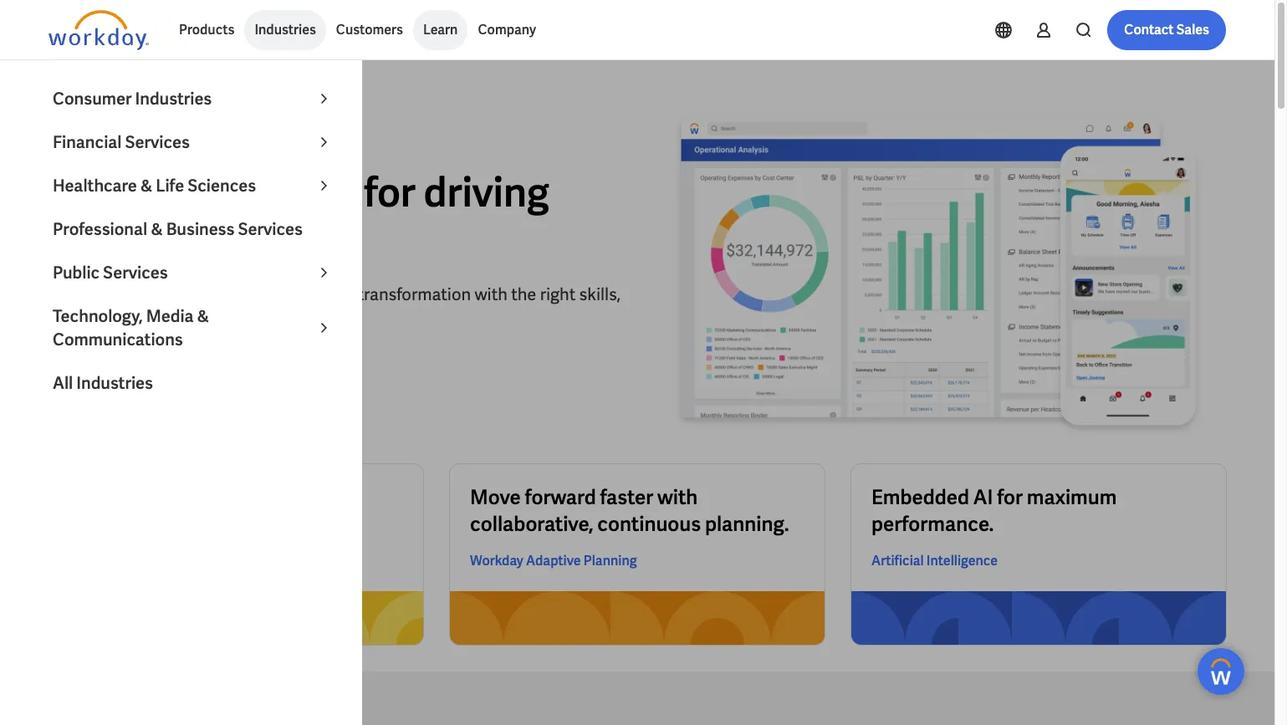 Task type: vqa. For each thing, say whether or not it's contained in the screenshot.
the leftmost Story
no



Task type: describe. For each thing, give the bounding box(es) containing it.
and
[[131, 307, 159, 328]]

move forward faster with collaborative, continuous planning.
[[470, 485, 790, 537]]

communications
[[53, 329, 183, 351]]

& for business
[[151, 218, 163, 240]]

for for performance.
[[998, 485, 1023, 511]]

move
[[470, 485, 521, 511]]

contact sales
[[1125, 21, 1210, 38]]

industries button
[[245, 10, 326, 50]]

public
[[53, 262, 100, 284]]

digital for growth.
[[49, 213, 163, 265]]

the inside get the roadmap for driving digital growth.
[[124, 166, 185, 218]]

the inside explore resources for speeding up digital transformation with the right skills, resources, and budget.
[[511, 283, 537, 305]]

for inside get the roadmap for driving digital growth.
[[364, 166, 416, 218]]

& inside 'technology, media & communications'
[[197, 305, 209, 327]]

embedded ai for maximum performance.
[[872, 485, 1117, 537]]

consumer industries
[[53, 88, 212, 110]]

customers
[[336, 21, 403, 38]]

resources
[[109, 283, 183, 305]]

media
[[146, 305, 194, 327]]

go to the homepage image
[[49, 10, 149, 50]]

business
[[166, 218, 235, 240]]

with inside explore resources for speeding up digital transformation with the right skills, resources, and budget.
[[475, 283, 508, 305]]

public services
[[53, 262, 168, 284]]

healthcare
[[53, 175, 137, 197]]

artificial
[[872, 552, 924, 570]]

resources,
[[49, 307, 127, 328]]

professional
[[53, 218, 147, 240]]

learn
[[423, 21, 458, 38]]

healthcare & life sciences
[[53, 175, 256, 197]]

0 vertical spatial industries
[[255, 21, 316, 38]]

all
[[53, 372, 73, 394]]

public services button
[[43, 251, 344, 295]]

technology,
[[53, 305, 143, 327]]

maximum
[[1027, 485, 1117, 511]]

get the roadmap for driving digital growth.
[[49, 166, 549, 265]]

financial
[[53, 131, 122, 153]]

ai
[[974, 485, 994, 511]]

artificial intelligence
[[872, 552, 998, 570]]

collaborative,
[[470, 511, 594, 537]]

for for up
[[187, 283, 208, 305]]

performance.
[[872, 511, 994, 537]]

intelligence
[[927, 552, 998, 570]]

1 vertical spatial services
[[238, 218, 303, 240]]

explore resources for speeding up digital transformation with the right skills, resources, and budget.
[[49, 283, 621, 328]]

customers button
[[326, 10, 413, 50]]



Task type: locate. For each thing, give the bounding box(es) containing it.
up
[[284, 283, 304, 305]]

explore
[[49, 283, 105, 305]]

adaptive
[[526, 552, 581, 570]]

artificial intelligence link
[[872, 552, 998, 572]]

skills,
[[579, 283, 621, 305]]

1 horizontal spatial for
[[364, 166, 416, 218]]

2 vertical spatial services
[[103, 262, 168, 284]]

for inside explore resources for speeding up digital transformation with the right skills, resources, and budget.
[[187, 283, 208, 305]]

with up continuous
[[658, 485, 698, 511]]

industries for all industries
[[76, 372, 153, 394]]

0 horizontal spatial with
[[475, 283, 508, 305]]

the up professional & business services
[[124, 166, 185, 218]]

consumer industries button
[[43, 77, 344, 120]]

for inside embedded ai for maximum performance.
[[998, 485, 1023, 511]]

0 vertical spatial the
[[124, 166, 185, 218]]

planning.
[[705, 511, 790, 537]]

1 vertical spatial with
[[658, 485, 698, 511]]

2 vertical spatial for
[[998, 485, 1023, 511]]

services
[[125, 131, 190, 153], [238, 218, 303, 240], [103, 262, 168, 284]]

0 vertical spatial services
[[125, 131, 190, 153]]

1 vertical spatial the
[[511, 283, 537, 305]]

transformation
[[358, 283, 471, 305]]

speeding
[[211, 283, 281, 305]]

embedded
[[872, 485, 970, 511]]

healthcare & life sciences button
[[43, 164, 344, 208]]

digital down healthcare
[[49, 213, 163, 265]]

workday adaptive planning
[[470, 552, 637, 570]]

&
[[140, 175, 153, 197], [151, 218, 163, 240], [197, 305, 209, 327]]

2 vertical spatial industries
[[76, 372, 153, 394]]

0 horizontal spatial the
[[124, 166, 185, 218]]

professional & business services
[[53, 218, 303, 240]]

continuous
[[598, 511, 701, 537]]

services up and
[[103, 262, 168, 284]]

learn button
[[413, 10, 468, 50]]

budget.
[[163, 307, 220, 328]]

& left life
[[140, 175, 153, 197]]

contact
[[1125, 21, 1174, 38]]

desktop view of financial management operational analysis dashboard showing operating expenses by cost center and mobile view of human capital management home screen showing suggested tasks and announcements. image
[[651, 114, 1227, 438]]

right
[[540, 283, 576, 305]]

forward
[[525, 485, 596, 511]]

faster
[[600, 485, 654, 511]]

0 vertical spatial with
[[475, 283, 508, 305]]

company button
[[468, 10, 546, 50]]

financial services
[[53, 131, 190, 153]]

life
[[156, 175, 184, 197]]

workday adaptive planning link
[[470, 552, 637, 572]]

company
[[478, 21, 536, 38]]

the
[[124, 166, 185, 218], [511, 283, 537, 305]]

technology, media & communications button
[[43, 295, 344, 361]]

digital right up on the top
[[307, 283, 354, 305]]

industries right products
[[255, 21, 316, 38]]

services down roadmap
[[238, 218, 303, 240]]

digital
[[49, 213, 163, 265], [307, 283, 354, 305]]

all industries
[[53, 372, 153, 394]]

growth.
[[171, 213, 311, 265]]

1 horizontal spatial the
[[511, 283, 537, 305]]

the left right
[[511, 283, 537, 305]]

professional & business services link
[[43, 208, 344, 251]]

industries down communications
[[76, 372, 153, 394]]

consumer
[[53, 88, 132, 110]]

1 vertical spatial &
[[151, 218, 163, 240]]

industries up financial services dropdown button
[[135, 88, 212, 110]]

& right 'media'
[[197, 305, 209, 327]]

digital inside get the roadmap for driving digital growth.
[[49, 213, 163, 265]]

sciences
[[188, 175, 256, 197]]

technology, media & communications
[[53, 305, 209, 351]]

& for life
[[140, 175, 153, 197]]

planning
[[584, 552, 637, 570]]

1 vertical spatial digital
[[307, 283, 354, 305]]

industries for consumer industries
[[135, 88, 212, 110]]

1 vertical spatial industries
[[135, 88, 212, 110]]

services for financial services
[[125, 131, 190, 153]]

1 horizontal spatial with
[[658, 485, 698, 511]]

services for public services
[[103, 262, 168, 284]]

with
[[475, 283, 508, 305], [658, 485, 698, 511]]

with inside move forward faster with collaborative, continuous planning.
[[658, 485, 698, 511]]

digital for transformation
[[307, 283, 354, 305]]

all industries link
[[43, 361, 344, 405]]

2 vertical spatial &
[[197, 305, 209, 327]]

contact sales link
[[1108, 10, 1227, 50]]

driving
[[424, 166, 549, 218]]

sales
[[1177, 21, 1210, 38]]

0 vertical spatial digital
[[49, 213, 163, 265]]

2 horizontal spatial for
[[998, 485, 1023, 511]]

1 vertical spatial for
[[187, 283, 208, 305]]

get
[[49, 166, 116, 218]]

products button
[[169, 10, 245, 50]]

0 horizontal spatial digital
[[49, 213, 163, 265]]

0 vertical spatial &
[[140, 175, 153, 197]]

roadmap
[[193, 166, 356, 218]]

financial services button
[[43, 120, 344, 164]]

services up "healthcare & life sciences"
[[125, 131, 190, 153]]

1 horizontal spatial digital
[[307, 283, 354, 305]]

0 vertical spatial for
[[364, 166, 416, 218]]

for
[[364, 166, 416, 218], [187, 283, 208, 305], [998, 485, 1023, 511]]

0 horizontal spatial for
[[187, 283, 208, 305]]

workday
[[470, 552, 524, 570]]

digital inside explore resources for speeding up digital transformation with the right skills, resources, and budget.
[[307, 283, 354, 305]]

products
[[179, 21, 235, 38]]

industries
[[255, 21, 316, 38], [135, 88, 212, 110], [76, 372, 153, 394]]

& down "healthcare & life sciences"
[[151, 218, 163, 240]]

with left right
[[475, 283, 508, 305]]



